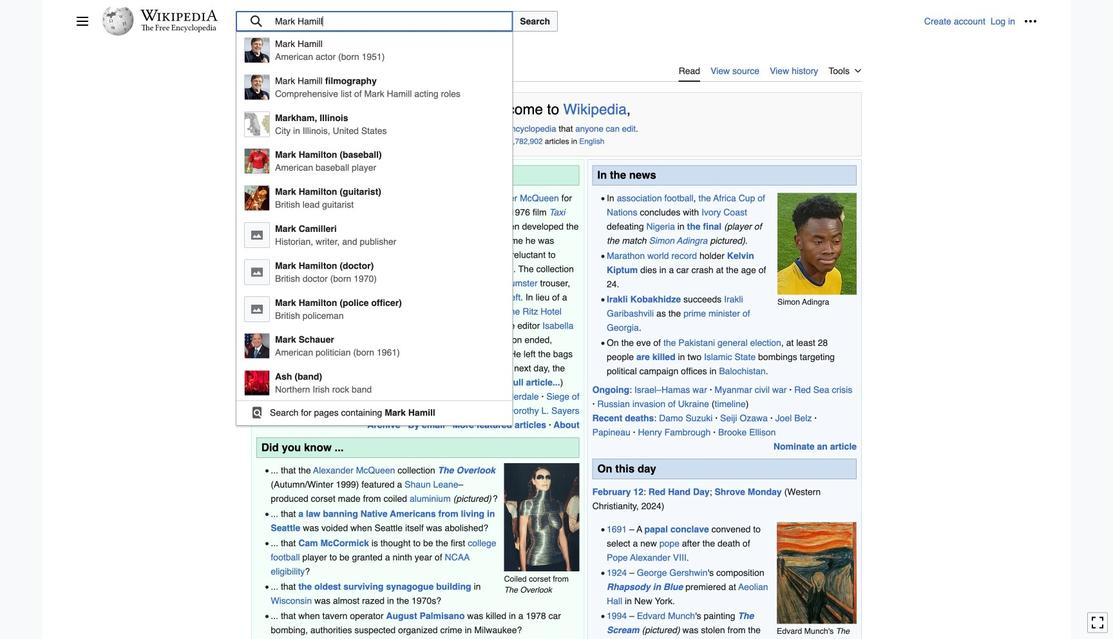 Task type: locate. For each thing, give the bounding box(es) containing it.
menu image
[[76, 15, 89, 28]]

search results list box
[[236, 32, 512, 424]]

main content
[[76, 58, 1037, 639]]

fullscreen image
[[1091, 616, 1104, 629]]

None search field
[[236, 11, 924, 426]]

coiled corset from the overlook image
[[504, 463, 580, 572]]



Task type: vqa. For each thing, say whether or not it's contained in the screenshot.
. within the . LUFFY MADE HIS DEBUT AS A YOUNG BOY WHO ACQUIRES THE PROPERTIES OF RUBBER AFTER ACCIDENTALLY EATING ONE OF THE
no



Task type: describe. For each thing, give the bounding box(es) containing it.
the free encyclopedia image
[[141, 24, 217, 33]]

simon adingra in 2023 image
[[778, 193, 857, 295]]

log in and more options image
[[1024, 15, 1037, 28]]

wikipedia image
[[140, 10, 218, 21]]

edvard munch's the scream image
[[777, 522, 857, 624]]

Search Wikipedia search field
[[236, 11, 513, 32]]

personal tools navigation
[[924, 11, 1041, 32]]



